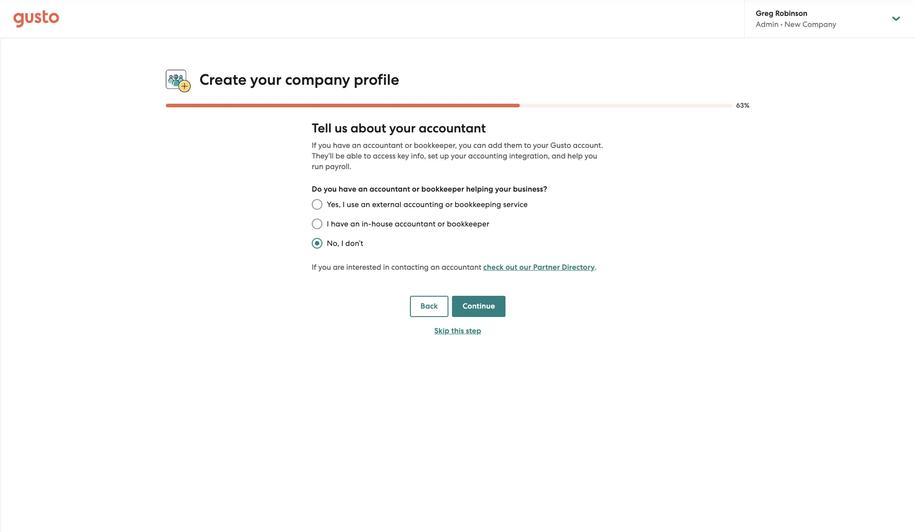 Task type: vqa. For each thing, say whether or not it's contained in the screenshot.
Back
yes



Task type: locate. For each thing, give the bounding box(es) containing it.
have up use
[[339, 185, 356, 194]]

interested
[[346, 263, 381, 272]]

do you have an accountant or bookkeeper helping your business?
[[312, 185, 547, 194]]

accounting
[[468, 152, 507, 161], [403, 200, 443, 209]]

your up service in the top of the page
[[495, 185, 511, 194]]

to right able
[[364, 152, 371, 161]]

accountant up bookkeeper,
[[419, 121, 486, 136]]

or down the do you have an accountant or bookkeeper helping your business?
[[445, 200, 453, 209]]

if down no, i don't option
[[312, 263, 316, 272]]

an right contacting at the left of page
[[431, 263, 440, 272]]

you up "they'll"
[[318, 141, 331, 150]]

you for if you have an accountant or bookkeeper, you can add them to your gusto account. they'll be able to access key info, set up your accounting integration, and help you run payroll.
[[318, 141, 331, 150]]

create your company profile
[[199, 71, 399, 89]]

No, I don't radio
[[307, 234, 327, 254]]

an for do
[[358, 185, 368, 194]]

set
[[428, 152, 438, 161]]

partner
[[533, 263, 560, 273]]

company
[[802, 20, 836, 29]]

1 horizontal spatial to
[[524, 141, 531, 150]]

accountant up access
[[363, 141, 403, 150]]

have inside 'if you have an accountant or bookkeeper, you can add them to your gusto account. they'll be able to access key info, set up your accounting integration, and help you run payroll.'
[[333, 141, 350, 150]]

1 vertical spatial to
[[364, 152, 371, 161]]

accountant for if you have an accountant or bookkeeper, you can add them to your gusto account. they'll be able to access key info, set up your accounting integration, and help you run payroll.
[[363, 141, 403, 150]]

0 vertical spatial if
[[312, 141, 316, 150]]

bookkeeping
[[455, 200, 501, 209]]

back link
[[410, 296, 449, 318]]

you right do
[[324, 185, 337, 194]]

house
[[372, 220, 393, 229]]

or up yes, i use an external accounting or bookkeeping service
[[412, 185, 420, 194]]

add
[[488, 141, 502, 150]]

have up no, i don't
[[331, 220, 348, 229]]

back
[[421, 302, 438, 311]]

if
[[312, 141, 316, 150], [312, 263, 316, 272]]

accountant up external
[[369, 185, 410, 194]]

step
[[466, 327, 481, 336]]

an inside 'if you have an accountant or bookkeeper, you can add them to your gusto account. they'll be able to access key info, set up your accounting integration, and help you run payroll.'
[[352, 141, 361, 150]]

accountant for do you have an accountant or bookkeeper helping your business?
[[369, 185, 410, 194]]

no, i don't
[[327, 239, 363, 248]]

or
[[405, 141, 412, 150], [412, 185, 420, 194], [445, 200, 453, 209], [438, 220, 445, 229]]

home image
[[13, 10, 59, 28]]

check
[[483, 263, 504, 273]]

an
[[352, 141, 361, 150], [358, 185, 368, 194], [361, 200, 370, 209], [350, 220, 360, 229], [431, 263, 440, 272]]

i right no,
[[341, 239, 343, 248]]

you inside if you are interested in contacting an accountant check out our partner directory .
[[318, 263, 331, 272]]

an right use
[[361, 200, 370, 209]]

don't
[[345, 239, 363, 248]]

are
[[333, 263, 344, 272]]

business?
[[513, 185, 547, 194]]

accountant inside 'if you have an accountant or bookkeeper, you can add them to your gusto account. they'll be able to access key info, set up your accounting integration, and help you run payroll.'
[[363, 141, 403, 150]]

1 horizontal spatial accounting
[[468, 152, 507, 161]]

your up 'key'
[[389, 121, 416, 136]]

you
[[318, 141, 331, 150], [459, 141, 472, 150], [585, 152, 597, 161], [324, 185, 337, 194], [318, 263, 331, 272]]

accountant
[[419, 121, 486, 136], [363, 141, 403, 150], [369, 185, 410, 194], [395, 220, 436, 229], [442, 263, 482, 272]]

you down account. at the right of page
[[585, 152, 597, 161]]

1 vertical spatial have
[[339, 185, 356, 194]]

if inside 'if you have an accountant or bookkeeper, you can add them to your gusto account. they'll be able to access key info, set up your accounting integration, and help you run payroll.'
[[312, 141, 316, 150]]

1 if from the top
[[312, 141, 316, 150]]

i
[[343, 200, 345, 209], [327, 220, 329, 229], [341, 239, 343, 248]]

yes, i use an external accounting or bookkeeping service
[[327, 200, 528, 209]]

new
[[785, 20, 801, 29]]

create
[[199, 71, 247, 89]]

I have an in-house accountant or bookkeeper radio
[[307, 215, 327, 234]]

if inside if you are interested in contacting an accountant check out our partner directory .
[[312, 263, 316, 272]]

0 vertical spatial accounting
[[468, 152, 507, 161]]

0 vertical spatial i
[[343, 200, 345, 209]]

0 vertical spatial have
[[333, 141, 350, 150]]

greg robinson admin • new company
[[756, 9, 836, 29]]

if up "they'll"
[[312, 141, 316, 150]]

to
[[524, 141, 531, 150], [364, 152, 371, 161]]

continue
[[463, 302, 495, 311]]

you left are
[[318, 263, 331, 272]]

your
[[250, 71, 282, 89], [389, 121, 416, 136], [533, 141, 549, 150], [451, 152, 466, 161], [495, 185, 511, 194]]

you for if you are interested in contacting an accountant check out our partner directory .
[[318, 263, 331, 272]]

run
[[312, 162, 323, 171]]

out
[[505, 263, 517, 273]]

1 vertical spatial if
[[312, 263, 316, 272]]

accountant left check
[[442, 263, 482, 272]]

i up no,
[[327, 220, 329, 229]]

have for have
[[339, 185, 356, 194]]

bookkeeper down bookkeeping
[[447, 220, 489, 229]]

bookkeeper
[[421, 185, 464, 194], [447, 220, 489, 229]]

1 vertical spatial i
[[327, 220, 329, 229]]

if you have an accountant or bookkeeper, you can add them to your gusto account. they'll be able to access key info, set up your accounting integration, and help you run payroll.
[[312, 141, 603, 171]]

gusto
[[550, 141, 571, 150]]

bookkeeper up yes, i use an external accounting or bookkeeping service
[[421, 185, 464, 194]]

have
[[333, 141, 350, 150], [339, 185, 356, 194], [331, 220, 348, 229]]

i left use
[[343, 200, 345, 209]]

accounting down the do you have an accountant or bookkeeper helping your business?
[[403, 200, 443, 209]]

and
[[552, 152, 566, 161]]

accounting down add
[[468, 152, 507, 161]]

or up 'key'
[[405, 141, 412, 150]]

up
[[440, 152, 449, 161]]

Yes, I use an external accounting or bookkeeping service radio
[[307, 195, 327, 215]]

you for do you have an accountant or bookkeeper helping your business?
[[324, 185, 337, 194]]

2 if from the top
[[312, 263, 316, 272]]

info,
[[411, 152, 426, 161]]

your right "create"
[[250, 71, 282, 89]]

greg
[[756, 9, 773, 18]]

0 horizontal spatial accounting
[[403, 200, 443, 209]]

0 vertical spatial to
[[524, 141, 531, 150]]

access
[[373, 152, 396, 161]]

2 vertical spatial i
[[341, 239, 343, 248]]

an up able
[[352, 141, 361, 150]]

an left in-
[[350, 220, 360, 229]]

have up be
[[333, 141, 350, 150]]

help
[[567, 152, 583, 161]]

an up use
[[358, 185, 368, 194]]

1 vertical spatial accounting
[[403, 200, 443, 209]]

yes,
[[327, 200, 341, 209]]

i have an in-house accountant or bookkeeper
[[327, 220, 489, 229]]

payroll.
[[325, 162, 351, 171]]

able
[[346, 152, 362, 161]]

do
[[312, 185, 322, 194]]

them
[[504, 141, 522, 150]]

to up 'integration,'
[[524, 141, 531, 150]]



Task type: describe. For each thing, give the bounding box(es) containing it.
check out our partner directory link
[[483, 263, 595, 273]]

.
[[595, 263, 597, 272]]

1 vertical spatial bookkeeper
[[447, 220, 489, 229]]

be
[[336, 152, 345, 161]]

tell
[[312, 121, 332, 136]]

if for check
[[312, 263, 316, 272]]

skip this step
[[434, 327, 481, 336]]

our
[[519, 263, 531, 273]]

integration,
[[509, 152, 550, 161]]

or down yes, i use an external accounting or bookkeeping service
[[438, 220, 445, 229]]

external
[[372, 200, 401, 209]]

accountant for tell us about your accountant
[[419, 121, 486, 136]]

admin
[[756, 20, 779, 29]]

accounting inside 'if you have an accountant or bookkeeper, you can add them to your gusto account. they'll be able to access key info, set up your accounting integration, and help you run payroll.'
[[468, 152, 507, 161]]

i for no,
[[341, 239, 343, 248]]

bookkeeper,
[[414, 141, 457, 150]]

can
[[473, 141, 486, 150]]

•
[[781, 20, 783, 29]]

accountant down yes, i use an external accounting or bookkeeping service
[[395, 220, 436, 229]]

they'll
[[312, 152, 334, 161]]

i for yes,
[[343, 200, 345, 209]]

if for can
[[312, 141, 316, 150]]

you left can
[[459, 141, 472, 150]]

skip this step button
[[410, 321, 506, 342]]

key
[[397, 152, 409, 161]]

in-
[[362, 220, 372, 229]]

an for if
[[352, 141, 361, 150]]

about
[[350, 121, 386, 136]]

accountant inside if you are interested in contacting an accountant check out our partner directory .
[[442, 263, 482, 272]]

your right the up
[[451, 152, 466, 161]]

profile
[[354, 71, 399, 89]]

0 horizontal spatial to
[[364, 152, 371, 161]]

have for about
[[333, 141, 350, 150]]

continue button
[[452, 296, 506, 318]]

no,
[[327, 239, 339, 248]]

this
[[451, 327, 464, 336]]

company
[[285, 71, 350, 89]]

skip
[[434, 327, 449, 336]]

if you are interested in contacting an accountant check out our partner directory .
[[312, 263, 597, 273]]

or inside 'if you have an accountant or bookkeeper, you can add them to your gusto account. they'll be able to access key info, set up your accounting integration, and help you run payroll.'
[[405, 141, 412, 150]]

robinson
[[775, 9, 807, 18]]

in
[[383, 263, 389, 272]]

2 vertical spatial have
[[331, 220, 348, 229]]

your up 'integration,'
[[533, 141, 549, 150]]

use
[[347, 200, 359, 209]]

us
[[335, 121, 347, 136]]

an inside if you are interested in contacting an accountant check out our partner directory .
[[431, 263, 440, 272]]

0 vertical spatial bookkeeper
[[421, 185, 464, 194]]

helping
[[466, 185, 493, 194]]

contacting
[[391, 263, 429, 272]]

directory
[[562, 263, 595, 273]]

an for yes,
[[361, 200, 370, 209]]

account.
[[573, 141, 603, 150]]

service
[[503, 200, 528, 209]]

tell us about your accountant
[[312, 121, 486, 136]]

63%
[[736, 102, 750, 110]]



